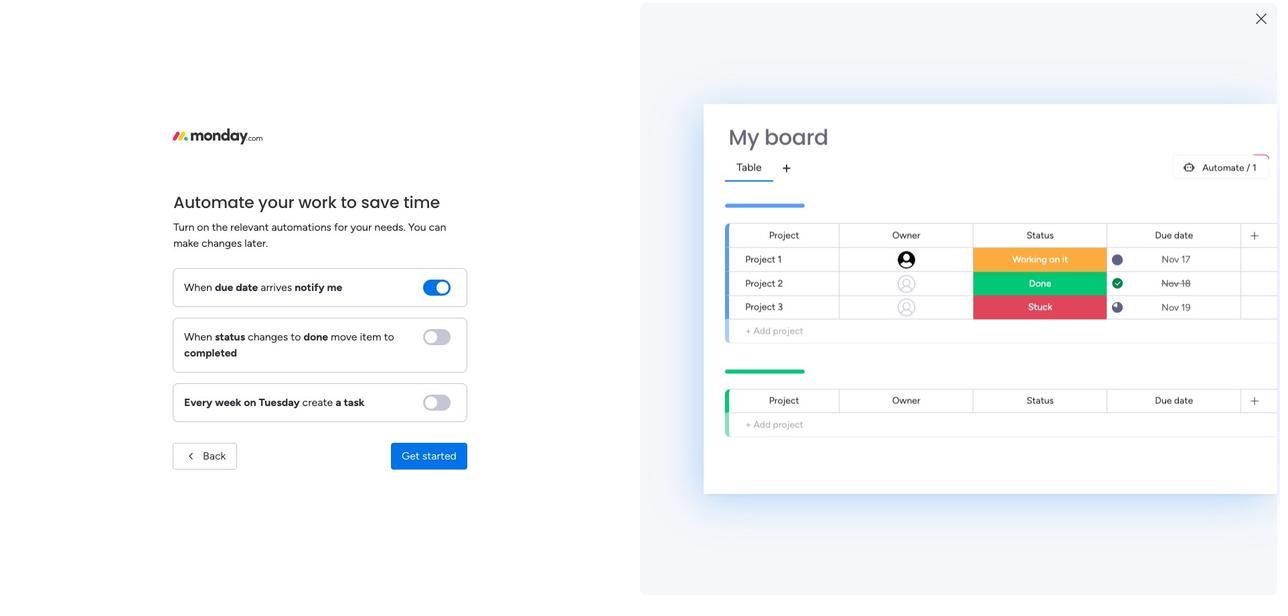 Task type: describe. For each thing, give the bounding box(es) containing it.
give
[[1046, 51, 1066, 63]]

desktop
[[1085, 159, 1123, 171]]

feedback
[[1069, 51, 1110, 63]]

search everything image
[[1167, 9, 1180, 23]]

enable
[[1053, 159, 1083, 171]]

get
[[402, 450, 420, 463]]

dapulse x slim image
[[1200, 97, 1216, 113]]

notify
[[295, 281, 325, 294]]

2 due date from the top
[[1155, 395, 1193, 407]]

update feed (inbox)
[[266, 319, 377, 334]]

minutes
[[1140, 394, 1178, 406]]

get
[[1058, 483, 1075, 495]]

1 vertical spatial workspace
[[340, 405, 398, 420]]

for
[[334, 221, 348, 233]]

2 + from the top
[[746, 419, 751, 431]]

main inside "link"
[[369, 267, 389, 279]]

2 due from the top
[[1155, 395, 1172, 407]]

work management > main workspace link
[[258, 136, 445, 287]]

team
[[1080, 176, 1104, 188]]

automate / 1
[[1203, 162, 1257, 174]]

get started button
[[391, 443, 467, 470]]

1 project from the top
[[773, 325, 804, 337]]

help center
[[1072, 586, 1123, 597]]

time
[[404, 191, 440, 213]]

notifications image
[[1045, 9, 1059, 23]]

help image
[[1196, 9, 1209, 23]]

turn on the relevant automations for your needs. you can make changes later.
[[173, 221, 446, 249]]

v2 user feedback image
[[1030, 50, 1040, 65]]

back button
[[173, 443, 237, 470]]

create
[[302, 396, 333, 409]]

work inside work management > main workspace "link"
[[281, 267, 301, 279]]

complete
[[1039, 102, 1093, 117]]

arrives
[[261, 281, 292, 294]]

2
[[778, 278, 783, 289]]

automate for automate your work to save time
[[173, 191, 254, 213]]

automate your work to save time
[[173, 191, 440, 213]]

1 vertical spatial on
[[244, 396, 256, 409]]

/
[[1247, 162, 1251, 174]]

status
[[215, 330, 245, 343]]

move
[[331, 330, 357, 343]]

v2 bolt switch image
[[1135, 50, 1142, 65]]

ready-
[[1027, 410, 1059, 422]]

task
[[344, 396, 365, 409]]

invite team members (0/1) link
[[1053, 174, 1220, 189]]

1 due date from the top
[[1155, 230, 1193, 241]]

when for when due date arrives notify me
[[184, 281, 212, 294]]

1 owner from the top
[[893, 230, 921, 241]]

boost
[[1027, 394, 1055, 406]]

enable desktop notifications invite team members (0/1)
[[1053, 159, 1184, 188]]

main workspace
[[311, 405, 398, 420]]

my workspaces
[[266, 365, 352, 380]]

your
[[1096, 102, 1121, 117]]

logo image
[[173, 129, 263, 145]]

templates image image
[[1031, 289, 1208, 382]]

quick search
[[1146, 51, 1209, 63]]

app
[[1134, 210, 1152, 222]]

install our mobile app link
[[1039, 208, 1220, 224]]

2 status from the top
[[1027, 395, 1054, 407]]

close my workspaces image
[[247, 364, 263, 380]]

project 1
[[746, 254, 782, 265]]

workspace inside "link"
[[391, 267, 437, 279]]

m
[[278, 410, 292, 430]]

my board
[[729, 122, 829, 152]]

changes inside when status changes to done move item to completed
[[248, 330, 288, 343]]

quick
[[1146, 51, 1174, 63]]

how
[[1098, 536, 1116, 548]]

works
[[1174, 536, 1199, 548]]

workspaces
[[286, 365, 352, 380]]

1 vertical spatial date
[[236, 281, 258, 294]]

help
[[1072, 586, 1092, 597]]

0 vertical spatial work
[[298, 191, 337, 213]]

made
[[1059, 410, 1085, 422]]

due
[[215, 281, 233, 294]]

notifications
[[1125, 159, 1184, 171]]

to for work
[[341, 191, 357, 213]]

enable desktop notifications link
[[1053, 157, 1220, 172]]

(0/1)
[[1151, 176, 1173, 188]]

inbox image
[[1075, 9, 1088, 23]]

install
[[1053, 210, 1079, 222]]

2 owner from the top
[[893, 395, 921, 407]]

2 horizontal spatial to
[[384, 330, 394, 343]]

can
[[429, 221, 446, 233]]

component image
[[264, 266, 276, 278]]

boost your workflow in minutes with ready-made templates
[[1027, 394, 1202, 422]]

workspaces navigation
[[9, 130, 131, 152]]

back
[[203, 450, 226, 463]]

inspired
[[1077, 483, 1116, 495]]

board
[[765, 122, 829, 152]]

every week on tuesday create a task
[[184, 396, 365, 409]]

automate for automate / 1
[[1203, 162, 1245, 174]]

give feedback
[[1046, 51, 1110, 63]]

1 add from the top
[[754, 325, 771, 337]]

workspace image
[[269, 404, 301, 436]]

management
[[303, 267, 359, 279]]

when due date arrives notify me
[[184, 281, 342, 294]]

0 horizontal spatial main
[[311, 405, 337, 420]]

every
[[184, 396, 212, 409]]

getting started element
[[1019, 508, 1220, 561]]

project 3
[[746, 302, 783, 313]]

feed
[[309, 319, 335, 334]]

to for changes
[[291, 330, 301, 343]]

turn
[[173, 221, 194, 233]]

0 vertical spatial 1
[[1253, 162, 1257, 174]]

apps image
[[1134, 9, 1147, 23]]

completed
[[184, 347, 237, 359]]



Task type: locate. For each thing, give the bounding box(es) containing it.
when
[[184, 281, 212, 294], [184, 330, 212, 343]]

0 horizontal spatial started
[[422, 450, 457, 463]]

automate left the /
[[1203, 162, 1245, 174]]

save
[[361, 191, 399, 213]]

started
[[422, 450, 457, 463], [1108, 521, 1139, 533]]

2 vertical spatial date
[[1175, 395, 1193, 407]]

on left the
[[197, 221, 209, 233]]

your up the made
[[1058, 394, 1079, 406]]

1 vertical spatial when
[[184, 330, 212, 343]]

started right get
[[422, 450, 457, 463]]

due
[[1155, 230, 1172, 241], [1155, 395, 1172, 407]]

workspace right create
[[340, 405, 398, 420]]

1 vertical spatial due
[[1155, 395, 1172, 407]]

install our mobile app
[[1053, 210, 1152, 222]]

changes inside turn on the relevant automations for your needs. you can make changes later.
[[202, 237, 242, 249]]

open update feed (inbox) image
[[247, 319, 263, 335]]

1 vertical spatial +
[[746, 419, 751, 431]]

due left with
[[1155, 395, 1172, 407]]

my for my board
[[729, 122, 759, 152]]

get started
[[402, 450, 457, 463]]

0 vertical spatial date
[[1175, 230, 1193, 241]]

project 2
[[746, 278, 783, 289]]

done
[[304, 330, 328, 343]]

profile
[[1124, 102, 1159, 117]]

0 horizontal spatial changes
[[202, 237, 242, 249]]

templates
[[1088, 410, 1136, 422]]

main left task
[[311, 405, 337, 420]]

when inside when status changes to done move item to completed
[[184, 330, 212, 343]]

1 vertical spatial owner
[[893, 395, 921, 407]]

+
[[746, 325, 751, 337], [746, 419, 751, 431]]

your
[[258, 191, 294, 213], [351, 221, 372, 233], [1058, 394, 1079, 406]]

started inside getting started learn how monday.com works
[[1108, 521, 1139, 533]]

your inside turn on the relevant automations for your needs. you can make changes later.
[[351, 221, 372, 233]]

workspace down the you on the left of the page
[[391, 267, 437, 279]]

quick search button
[[1124, 44, 1220, 71]]

the
[[212, 221, 228, 233]]

>
[[361, 267, 367, 279]]

project
[[769, 230, 799, 241], [746, 254, 776, 265], [746, 278, 776, 289], [746, 302, 776, 313], [769, 395, 799, 407]]

workflow
[[1082, 394, 1126, 406]]

to
[[341, 191, 357, 213], [291, 330, 301, 343], [384, 330, 394, 343]]

make
[[173, 237, 199, 249]]

due date right in on the right bottom of page
[[1155, 395, 1193, 407]]

1 vertical spatial started
[[1108, 521, 1139, 533]]

0 vertical spatial started
[[422, 450, 457, 463]]

0 horizontal spatial your
[[258, 191, 294, 213]]

public board image
[[264, 244, 279, 259]]

1 horizontal spatial automate
[[1203, 162, 1245, 174]]

work management > main workspace
[[281, 267, 437, 279]]

needs.
[[375, 221, 406, 233]]

0 horizontal spatial on
[[197, 221, 209, 233]]

project for project 1
[[746, 254, 776, 265]]

started up how
[[1108, 521, 1139, 533]]

to left done
[[291, 330, 301, 343]]

getting
[[1072, 521, 1105, 533]]

you
[[408, 221, 426, 233]]

changes down the
[[202, 237, 242, 249]]

learn
[[1019, 483, 1046, 495], [1072, 536, 1095, 548]]

1 horizontal spatial changes
[[248, 330, 288, 343]]

learn left &
[[1019, 483, 1046, 495]]

0 horizontal spatial automate
[[173, 191, 254, 213]]

1 up 2 on the right top of the page
[[778, 254, 782, 265]]

when up completed
[[184, 330, 212, 343]]

2 horizontal spatial your
[[1058, 394, 1079, 406]]

when status changes to done move item to completed
[[184, 330, 394, 359]]

your right for
[[351, 221, 372, 233]]

due date
[[1155, 230, 1193, 241], [1155, 395, 1193, 407]]

1 vertical spatial changes
[[248, 330, 288, 343]]

date right in on the right bottom of page
[[1175, 395, 1193, 407]]

work up arrives
[[281, 267, 301, 279]]

1 horizontal spatial main
[[369, 267, 389, 279]]

0 vertical spatial +
[[746, 325, 751, 337]]

0 vertical spatial workspace
[[391, 267, 437, 279]]

0 vertical spatial add
[[754, 325, 771, 337]]

search
[[1176, 51, 1209, 63]]

1 vertical spatial project
[[773, 419, 804, 431]]

owner
[[893, 230, 921, 241], [893, 395, 921, 407]]

automate up the
[[173, 191, 254, 213]]

1 horizontal spatial to
[[341, 191, 357, 213]]

1
[[1253, 162, 1257, 174], [778, 254, 782, 265]]

your for boost
[[1058, 394, 1079, 406]]

status up ready-
[[1027, 395, 1054, 407]]

0 vertical spatial on
[[197, 221, 209, 233]]

0 vertical spatial learn
[[1019, 483, 1046, 495]]

3
[[778, 302, 783, 313]]

your inside boost your workflow in minutes with ready-made templates
[[1058, 394, 1079, 406]]

learn down the getting
[[1072, 536, 1095, 548]]

status down the circle o icon
[[1027, 230, 1054, 241]]

automations
[[272, 221, 332, 233]]

project
[[773, 325, 804, 337], [773, 419, 804, 431]]

on right week
[[244, 396, 256, 409]]

0 vertical spatial changes
[[202, 237, 242, 249]]

main
[[369, 267, 389, 279], [311, 405, 337, 420]]

1 vertical spatial status
[[1027, 395, 1054, 407]]

relevant
[[230, 221, 269, 233]]

1 status from the top
[[1027, 230, 1054, 241]]

jacob simon image
[[1243, 5, 1264, 27]]

invite
[[1053, 176, 1078, 188]]

started for get
[[422, 450, 457, 463]]

when for when status changes to done move item to completed
[[184, 330, 212, 343]]

0 vertical spatial + add project
[[746, 325, 804, 337]]

+ add project
[[746, 325, 804, 337], [746, 419, 804, 431]]

2 project from the top
[[773, 419, 804, 431]]

on inside turn on the relevant automations for your needs. you can make changes later.
[[197, 221, 209, 233]]

0 vertical spatial my
[[729, 122, 759, 152]]

0 vertical spatial due
[[1155, 230, 1172, 241]]

to up for
[[341, 191, 357, 213]]

your up automations
[[258, 191, 294, 213]]

changes up close my workspaces icon
[[248, 330, 288, 343]]

my
[[729, 122, 759, 152], [266, 365, 283, 380]]

1 horizontal spatial my
[[729, 122, 759, 152]]

changes
[[202, 237, 242, 249], [248, 330, 288, 343]]

2 add from the top
[[754, 419, 771, 431]]

getting started learn how monday.com works
[[1072, 521, 1199, 548]]

&
[[1049, 483, 1056, 495]]

due date down install our mobile app "link" on the right top of the page
[[1155, 230, 1193, 241]]

1 + add project from the top
[[746, 325, 804, 337]]

1 horizontal spatial learn
[[1072, 536, 1095, 548]]

1 due from the top
[[1155, 230, 1172, 241]]

lottie animation element
[[1171, 154, 1272, 185]]

my for my workspaces
[[266, 365, 283, 380]]

workspace
[[391, 267, 437, 279], [340, 405, 398, 420]]

started for getting
[[1108, 521, 1139, 533]]

circle o image
[[1039, 211, 1048, 221]]

members
[[1107, 176, 1149, 188]]

our
[[1082, 210, 1098, 222]]

0 horizontal spatial 1
[[778, 254, 782, 265]]

1 vertical spatial 1
[[778, 254, 782, 265]]

1 right the /
[[1253, 162, 1257, 174]]

1 when from the top
[[184, 281, 212, 294]]

1 vertical spatial my
[[266, 365, 283, 380]]

(inbox)
[[337, 319, 377, 334]]

1 vertical spatial main
[[311, 405, 337, 420]]

in
[[1129, 394, 1137, 406]]

1 vertical spatial automate
[[173, 191, 254, 213]]

1 horizontal spatial your
[[351, 221, 372, 233]]

with
[[1181, 394, 1202, 406]]

0 vertical spatial project
[[773, 325, 804, 337]]

0 vertical spatial due date
[[1155, 230, 1193, 241]]

add
[[754, 325, 771, 337], [754, 419, 771, 431]]

automate
[[1203, 162, 1245, 174], [173, 191, 254, 213]]

monday.com
[[1118, 536, 1172, 548]]

main right >
[[369, 267, 389, 279]]

date
[[1175, 230, 1193, 241], [236, 281, 258, 294], [1175, 395, 1193, 407]]

when left due
[[184, 281, 212, 294]]

1 horizontal spatial started
[[1108, 521, 1139, 533]]

0 vertical spatial automate
[[1203, 162, 1245, 174]]

to right item at the left bottom of the page
[[384, 330, 394, 343]]

1 vertical spatial + add project
[[746, 419, 804, 431]]

1 vertical spatial learn
[[1072, 536, 1095, 548]]

project for project 3
[[746, 302, 776, 313]]

1 horizontal spatial 1
[[1253, 162, 1257, 174]]

1 vertical spatial due date
[[1155, 395, 1193, 407]]

0 vertical spatial when
[[184, 281, 212, 294]]

my left board
[[729, 122, 759, 152]]

0
[[388, 321, 394, 332]]

work up automations
[[298, 191, 337, 213]]

0 vertical spatial main
[[369, 267, 389, 279]]

center
[[1095, 586, 1123, 597]]

me
[[327, 281, 342, 294]]

1 vertical spatial add
[[754, 419, 771, 431]]

lottie animation image
[[1171, 154, 1272, 181]]

update
[[266, 319, 307, 334]]

0 horizontal spatial learn
[[1019, 483, 1046, 495]]

1 vertical spatial work
[[281, 267, 301, 279]]

week
[[215, 396, 241, 409]]

help center element
[[1019, 572, 1220, 599]]

later.
[[245, 237, 268, 249]]

tuesday
[[259, 396, 300, 409]]

1 horizontal spatial on
[[244, 396, 256, 409]]

0 horizontal spatial to
[[291, 330, 301, 343]]

invite members image
[[1104, 9, 1118, 23]]

status
[[1027, 230, 1054, 241], [1027, 395, 1054, 407]]

due down install our mobile app "link" on the right top of the page
[[1155, 230, 1172, 241]]

0 vertical spatial owner
[[893, 230, 921, 241]]

0 vertical spatial your
[[258, 191, 294, 213]]

on
[[197, 221, 209, 233], [244, 396, 256, 409]]

a
[[336, 396, 341, 409]]

0 horizontal spatial my
[[266, 365, 283, 380]]

date down install our mobile app "link" on the right top of the page
[[1175, 230, 1193, 241]]

learn inside getting started learn how monday.com works
[[1072, 536, 1095, 548]]

learn & get inspired
[[1019, 483, 1116, 495]]

1 vertical spatial your
[[351, 221, 372, 233]]

item
[[360, 330, 381, 343]]

started inside button
[[422, 450, 457, 463]]

project for project 2
[[746, 278, 776, 289]]

2 + add project from the top
[[746, 419, 804, 431]]

2 vertical spatial your
[[1058, 394, 1079, 406]]

your for automate
[[258, 191, 294, 213]]

2 when from the top
[[184, 330, 212, 343]]

date right due
[[236, 281, 258, 294]]

mobile
[[1101, 210, 1131, 222]]

1 + from the top
[[746, 325, 751, 337]]

0 vertical spatial status
[[1027, 230, 1054, 241]]

my right close my workspaces icon
[[266, 365, 283, 380]]



Task type: vqa. For each thing, say whether or not it's contained in the screenshot.
Our on the top right
yes



